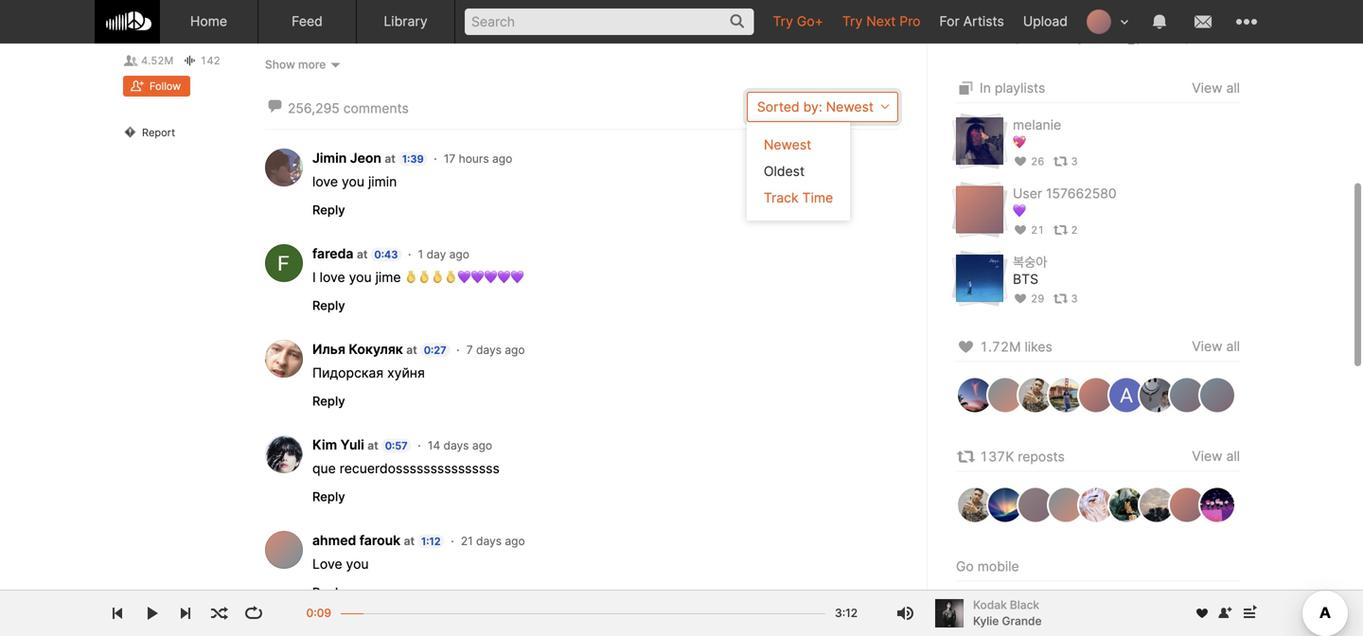 Task type: vqa. For each thing, say whether or not it's contained in the screenshot.
'comments'
yes



Task type: locate. For each thing, give the bounding box(es) containing it.
try for try next pro
[[843, 13, 863, 29]]

oldest link
[[747, 158, 851, 184]]

2 3 link from the top
[[1054, 293, 1078, 305]]

@
[[409, 50, 422, 66], [445, 68, 458, 84], [303, 87, 316, 103], [464, 105, 476, 122]]

playlist stats element down 157662580
[[1013, 220, 1241, 241]]

que recuerdosssssssssssssss
[[313, 461, 500, 477]]

feed link
[[259, 0, 357, 44]]

by
[[327, 3, 342, 19], [1145, 13, 1161, 29]]

0:27 link
[[420, 343, 450, 357]]

· inside ahmed farouk at 1:12 · 21 days ago
[[451, 534, 454, 548]]

2 try from the left
[[843, 13, 863, 29]]

14
[[428, 439, 441, 453]]

go+
[[797, 13, 824, 29]]

at inside kim yuli at 0:57 · 14 days ago
[[368, 439, 379, 453]]

3 view all from the top
[[1193, 449, 1241, 465]]

илья кокуляк's avatar element
[[265, 340, 303, 378]]

1 reply from the top
[[313, 202, 345, 217]]

you left jime
[[349, 269, 372, 285]]

0 horizontal spatial try
[[773, 13, 794, 29]]

at inside the fareda at 0:43 · 1 day ago
[[357, 247, 368, 261]]

0 vertical spatial 3 link
[[1054, 155, 1078, 168]]

view up monalisablink's avatar element
[[1193, 339, 1223, 355]]

reyhane yosefzadeh's avatar element
[[1169, 376, 1207, 414]]

reply down the love you jimin
[[313, 202, 345, 217]]

playlist stats element containing 26
[[1013, 151, 1241, 172]]

ago right 14
[[472, 439, 493, 453]]

0 horizontal spatial bts link
[[123, 28, 149, 46]]

4 reply link from the top
[[313, 489, 345, 505]]

0 vertical spatial days
[[476, 343, 502, 357]]

1 vertical spatial bts link
[[1013, 271, 1039, 288]]

0 vertical spatial all
[[1227, 80, 1241, 96]]

track time link
[[747, 184, 851, 211]]

인영 황's avatar element
[[1078, 376, 1116, 414]]

· for кокуляк
[[457, 343, 460, 357]]

ago right 7
[[505, 343, 525, 357]]

by left "jk"
[[1145, 13, 1161, 29]]

· left the 1
[[408, 247, 411, 261]]

0 vertical spatial bts link
[[123, 28, 149, 46]]

user 565046136's avatar element
[[987, 376, 1025, 414]]

go
[[957, 559, 974, 575]]

3 link for 복숭아 bts
[[1054, 293, 1078, 305]]

2 all from the top
[[1227, 339, 1241, 355]]

playlist stats element down 2
[[1013, 288, 1241, 309]]

None search field
[[456, 0, 764, 43]]

phong anh's avatar element down likes
[[1017, 376, 1055, 414]]

0:27
[[424, 344, 447, 356]]

0 vertical spatial 21
[[1031, 224, 1045, 236]]

by:
[[804, 99, 823, 115]]

1 reply link from the top
[[313, 202, 345, 218]]

1 all from the top
[[1227, 80, 1241, 96]]

0 vertical spatial playlist stats element
[[1013, 151, 1241, 172]]

slow
[[346, 3, 376, 19]]

at inside ahmed farouk at 1:12 · 21 days ago
[[404, 534, 415, 548]]

love right the i
[[320, 269, 345, 285]]

0 horizontal spatial newest
[[764, 137, 812, 153]]

· left 7
[[457, 343, 460, 357]]

days inside ahmed farouk at 1:12 · 21 days ago
[[476, 534, 502, 548]]

view
[[1193, 80, 1223, 96], [1193, 339, 1223, 355], [1193, 449, 1223, 465]]

monalisablink's avatar element
[[1199, 376, 1237, 414]]

days right 1:12
[[476, 534, 502, 548]]

2 view all from the top
[[1193, 339, 1241, 355]]

1 3 link from the top
[[1054, 155, 1078, 168]]

at inside илья кокуляк at 0:27 · 7 days ago
[[407, 343, 417, 357]]

1 vertical spatial days
[[444, 439, 469, 453]]

2 vertical spatial you
[[346, 556, 369, 572]]

master
[[303, 105, 347, 122]]

973k link
[[1072, 34, 1118, 46]]

0:57 link
[[381, 439, 412, 453]]

try next pro
[[843, 13, 921, 29]]

reply link
[[313, 202, 345, 218], [313, 298, 345, 313], [313, 394, 345, 409], [313, 489, 345, 505], [313, 585, 345, 600]]

илья кокуляк link
[[313, 341, 403, 357]]

2 vertical spatial playlist stats element
[[1013, 288, 1241, 309]]

view down 154k link on the right of page
[[1193, 80, 1223, 96]]

1 horizontal spatial bts link
[[1013, 271, 1039, 288]]

playlist stats element up 157662580
[[1013, 151, 1241, 172]]

154k
[[1201, 34, 1228, 46]]

4.52m
[[141, 55, 174, 67]]

0 vertical spatial 3
[[1072, 155, 1078, 168]]

bts inside 10000 hours (cover) by jk of bts link
[[1201, 13, 1226, 29]]

bts's avatar element
[[123, 0, 237, 23]]

3 reply from the top
[[313, 394, 345, 408]]

29 link
[[1013, 293, 1045, 305]]

reply link down the пидорская
[[313, 394, 345, 409]]

next up image
[[1239, 602, 1262, 625]]

bts link
[[123, 28, 149, 46], [1013, 271, 1039, 288]]

bts link down the 복숭아 link
[[1013, 271, 1039, 288]]

3 view from the top
[[1193, 449, 1223, 465]]

2 horizontal spatial bts
[[1201, 13, 1226, 29]]

at for farouk
[[404, 534, 415, 548]]

track time
[[764, 190, 834, 206]]

1 vertical spatial 21
[[461, 534, 473, 548]]

que
[[313, 461, 336, 477]]

days inside kim yuli at 0:57 · 14 days ago
[[444, 439, 469, 453]]

feed
[[292, 13, 323, 29]]

· left "17"
[[434, 152, 437, 166]]

1 horizontal spatial try
[[843, 13, 863, 29]]

in playlists
[[980, 80, 1046, 96]]

engineer up hit
[[332, 68, 387, 84]]

by left slow
[[327, 3, 342, 19]]

154k link
[[1183, 34, 1228, 46]]

3 up 157662580
[[1072, 155, 1078, 168]]

love you
[[313, 556, 369, 572]]

pro
[[900, 13, 921, 29]]

days inside илья кокуляк at 0:27 · 7 days ago
[[476, 343, 502, 357]]

bts up '154k' on the right of the page
[[1201, 13, 1226, 29]]

playlists
[[995, 80, 1046, 96]]

playlist stats element containing 29
[[1013, 288, 1241, 309]]

jimin jeon link
[[313, 150, 382, 166]]

try left the go+
[[773, 13, 794, 29]]

4 reply from the top
[[313, 489, 345, 504]]

0 vertical spatial you
[[342, 174, 365, 190]]

all up pilar larico's avatar element at the right bottom of the page
[[1227, 449, 1241, 465]]

21 inside playlist stats element
[[1031, 224, 1045, 236]]

reply link down the love you jimin
[[313, 202, 345, 218]]

bts inside 복숭아 bts
[[1013, 271, 1039, 288]]

all
[[1227, 80, 1241, 96], [1227, 339, 1241, 355], [1227, 449, 1241, 465]]

1 playlist stats element from the top
[[1013, 151, 1241, 172]]

0 horizontal spatial phong anh's avatar element
[[957, 486, 994, 524]]

love
[[313, 174, 338, 190], [320, 269, 345, 285]]

dogg
[[425, 50, 459, 66], [461, 68, 495, 84], [480, 105, 513, 122]]

you down jimin jeon link
[[342, 174, 365, 190]]

hours
[[1056, 13, 1094, 29]]

at inside jimin jeon at 1:39 · 17 hours ago
[[385, 152, 396, 166]]

ago right day
[[450, 247, 470, 261]]

i love you jime 🫰🫰🫰🫰💜💜💜💜💜
[[313, 269, 524, 285]]

2 vertical spatial all
[[1227, 449, 1241, 465]]

kylie
[[974, 615, 1000, 628]]

love down jimin
[[313, 174, 338, 190]]

newest up oldest
[[764, 137, 812, 153]]

i07_ nam's avatar element
[[1138, 486, 1176, 524]]

3 link right the 29
[[1054, 293, 1078, 305]]

all up monalisablink's avatar element
[[1227, 339, 1241, 355]]

ahmed
[[313, 533, 356, 549]]

i
[[313, 269, 316, 285]]

reply down the i
[[313, 298, 345, 313]]

fareda link
[[313, 246, 354, 262]]

1 vertical spatial you
[[349, 269, 372, 285]]

1 vertical spatial all
[[1227, 339, 1241, 355]]

☆'s avatar element
[[1078, 486, 1116, 524]]

view up pilar larico's avatar element at the right bottom of the page
[[1193, 449, 1223, 465]]

bts link up 4.52m link
[[123, 28, 149, 46]]

try left the next
[[843, 13, 863, 29]]

2 3 from the top
[[1072, 293, 1078, 305]]

33.7m
[[1031, 34, 1064, 46]]

bts up 4.52m link
[[123, 29, 149, 45]]

хуйня
[[387, 365, 425, 381]]

newest right by:
[[826, 99, 874, 115]]

reply link for love
[[313, 202, 345, 218]]

1 vertical spatial playlist stats element
[[1013, 220, 1241, 241]]

at left 1:12
[[404, 534, 415, 548]]

reply link up 0:09
[[313, 585, 345, 600]]

reply down the пидорская
[[313, 394, 345, 408]]

phong anh's avatar element
[[1017, 376, 1055, 414], [957, 486, 994, 524]]

phong anh's avatar element down repost image
[[957, 486, 994, 524]]

2 reply link from the top
[[313, 298, 345, 313]]

all down '154k' on the right of the page
[[1227, 80, 1241, 96]]

arranged
[[265, 3, 323, 19]]

days
[[476, 343, 502, 357], [444, 439, 469, 453], [476, 534, 502, 548]]

at for кокуляк
[[407, 343, 417, 357]]

3 all from the top
[[1227, 449, 1241, 465]]

ago right hours on the top of the page
[[492, 152, 513, 166]]

2 vertical spatial view all
[[1193, 449, 1241, 465]]

3 right the 29
[[1072, 293, 1078, 305]]

1 view all from the top
[[1193, 80, 1241, 96]]

hours
[[459, 152, 489, 166]]

andrea diaz's avatar element
[[1047, 376, 1085, 414]]

1 horizontal spatial bts
[[1013, 271, 1039, 288]]

21 right 1:12
[[461, 534, 473, 548]]

engineer down the studio
[[351, 105, 406, 122]]

ago for que recuerdosssssssssssssss
[[472, 439, 493, 453]]

koungg's avatar element
[[1108, 486, 1146, 524]]

sorted by: newest
[[758, 99, 874, 115]]

view all
[[1193, 80, 1241, 96], [1193, 339, 1241, 355], [1193, 449, 1241, 465]]

1 view from the top
[[1193, 80, 1223, 96]]

at for yuli
[[368, 439, 379, 453]]

kodak black link
[[974, 598, 1185, 614]]

user 157662580 link
[[1013, 186, 1117, 202]]

days right 7
[[476, 343, 502, 357]]

view all for 137k reposts
[[1193, 449, 1241, 465]]

1 vertical spatial pdogg
[[401, 68, 442, 84]]

ago inside jimin jeon at 1:39 · 17 hours ago
[[492, 152, 513, 166]]

you down ahmed farouk link
[[346, 556, 369, 572]]

3 link right 26
[[1054, 155, 1078, 168]]

report
[[142, 127, 175, 139]]

21 link
[[1013, 224, 1045, 236]]

137k reposts
[[980, 449, 1065, 465]]

0 vertical spatial view
[[1193, 80, 1223, 96]]

reply up 0:09
[[313, 585, 345, 600]]

пидорская
[[313, 365, 384, 381]]

0 vertical spatial love
[[313, 174, 338, 190]]

progress bar
[[341, 604, 826, 636]]

at for jeon
[[385, 152, 396, 166]]

ago for love you jimin
[[492, 152, 513, 166]]

all for in playlists
[[1227, 80, 1241, 96]]

1 vertical spatial 3 link
[[1054, 293, 1078, 305]]

1 vertical spatial newest
[[764, 137, 812, 153]]

view all up monalisablink's avatar element
[[1193, 339, 1241, 355]]

newest
[[826, 99, 874, 115], [764, 137, 812, 153]]

· inside jimin jeon at 1:39 · 17 hours ago
[[434, 152, 437, 166]]

try
[[773, 13, 794, 29], [843, 13, 863, 29]]

0 horizontal spatial bts
[[123, 29, 149, 45]]

kodak
[[974, 599, 1007, 612]]

· inside kim yuli at 0:57 · 14 days ago
[[418, 439, 421, 453]]

reply down que
[[313, 489, 345, 504]]

2 vertical spatial dogg
[[480, 105, 513, 122]]

2 view from the top
[[1193, 339, 1223, 355]]

5 reply link from the top
[[313, 585, 345, 600]]

ago inside илья кокуляк at 0:27 · 7 days ago
[[505, 343, 525, 357]]

black
[[1010, 599, 1040, 612]]

you for farouk
[[346, 556, 369, 572]]

ahmed farouk at 1:12 · 21 days ago
[[313, 533, 525, 549]]

reply link down que
[[313, 489, 345, 505]]

1 vertical spatial 3
[[1072, 293, 1078, 305]]

jeon
[[350, 150, 382, 166]]

report link
[[123, 125, 237, 146]]

next
[[867, 13, 896, 29]]

fareda's avatar element
[[265, 244, 303, 282]]

0 horizontal spatial 21
[[461, 534, 473, 548]]

all for 1.72m likes
[[1227, 339, 1241, 355]]

· right 1:12
[[451, 534, 454, 548]]

ago inside kim yuli at 0:57 · 14 days ago
[[472, 439, 493, 453]]

home link
[[160, 0, 259, 44]]

days for пидорская хуйня
[[476, 343, 502, 357]]

2 vertical spatial view
[[1193, 449, 1223, 465]]

bts down the 복숭아 link
[[1013, 271, 1039, 288]]

0 vertical spatial view all
[[1193, 80, 1241, 96]]

1 3 from the top
[[1072, 155, 1078, 168]]

reply link for i
[[313, 298, 345, 313]]

1 vertical spatial view all
[[1193, 339, 1241, 355]]

1 horizontal spatial newest
[[826, 99, 874, 115]]

reply link down the i
[[313, 298, 345, 313]]

at left '1:39'
[[385, 152, 396, 166]]

3 playlist stats element from the top
[[1013, 288, 1241, 309]]

reply for пидорская
[[313, 394, 345, 408]]

21 left 2 link at right top
[[1031, 224, 1045, 236]]

playlist stats element
[[1013, 151, 1241, 172], [1013, 220, 1241, 241], [1013, 288, 1241, 309]]

2 reply from the top
[[313, 298, 345, 313]]

3 reply link from the top
[[313, 394, 345, 409]]

at left 0:27
[[407, 343, 417, 357]]

sentimeter's avatar element
[[987, 486, 1025, 524]]

at right the yuli
[[368, 439, 379, 453]]

all for 137k reposts
[[1227, 449, 1241, 465]]

at left 0:43 link at the left of the page
[[357, 247, 368, 261]]

💜 link
[[1013, 202, 1027, 220]]

5 reply from the top
[[313, 585, 345, 600]]

show more link
[[265, 57, 899, 73]]

view for reposts
[[1193, 449, 1223, 465]]

1 horizontal spatial 21
[[1031, 224, 1045, 236]]

go mobile
[[957, 559, 1020, 575]]

2 vertical spatial days
[[476, 534, 502, 548]]

reply link for пидорская
[[313, 394, 345, 409]]

3 for 복숭아 bts
[[1072, 293, 1078, 305]]

guitar
[[265, 31, 303, 47]]

· left 14
[[418, 439, 421, 453]]

reply for love
[[313, 585, 345, 600]]

playlist stats element containing 21
[[1013, 220, 1241, 241]]

studio
[[365, 87, 405, 103]]

view for playlists
[[1193, 80, 1223, 96]]

0:57
[[385, 440, 408, 452]]

ago right 1:12
[[505, 534, 525, 548]]

💖 element
[[957, 118, 1004, 165]]

1:12
[[421, 535, 441, 548]]

days right 14
[[444, 439, 469, 453]]

view all up pilar larico's avatar element at the right bottom of the page
[[1193, 449, 1241, 465]]

0 vertical spatial phong anh's avatar element
[[1017, 376, 1055, 414]]

1 try from the left
[[773, 13, 794, 29]]

ago inside ahmed farouk at 1:12 · 21 days ago
[[505, 534, 525, 548]]

· inside илья кокуляк at 0:27 · 7 days ago
[[457, 343, 460, 357]]

💖 link
[[1013, 134, 1027, 151]]

view all down '154k' on the right of the page
[[1193, 80, 1241, 96]]

кокуляк
[[349, 341, 403, 357]]

reply for i
[[313, 298, 345, 313]]

2 link
[[1054, 224, 1078, 236]]

user 51432162's avatar element
[[1047, 486, 1085, 524]]

bts element
[[957, 255, 1004, 302]]

1 vertical spatial view
[[1193, 339, 1223, 355]]

2 playlist stats element from the top
[[1013, 220, 1241, 241]]

kim yuli's avatar element
[[265, 435, 303, 473]]



Task type: describe. For each thing, give the bounding box(es) containing it.
157662580
[[1047, 186, 1117, 202]]

10000 hours (cover) by jk of bts element
[[957, 0, 1004, 43]]

try for try go+
[[773, 13, 794, 29]]

try go+
[[773, 13, 824, 29]]

복숭아 bts
[[1013, 254, 1048, 288]]

илья
[[313, 341, 346, 357]]

artists
[[964, 13, 1005, 29]]

💜 element
[[957, 186, 1004, 234]]

1:39 link
[[399, 152, 428, 166]]

1 vertical spatial bounce
[[499, 68, 546, 84]]

melanie
[[1013, 117, 1062, 133]]

show
[[265, 58, 295, 72]]

256,295
[[288, 100, 340, 116]]

- down feed
[[307, 31, 313, 47]]

melanie link
[[1013, 117, 1062, 133]]

0 horizontal spatial by
[[327, 3, 342, 19]]

7
[[467, 343, 473, 357]]

track
[[764, 190, 799, 206]]

for
[[940, 13, 960, 29]]

· for farouk
[[451, 534, 454, 548]]

track stats element
[[1013, 30, 1241, 50]]

1 horizontal spatial phong anh's avatar element
[[1017, 376, 1055, 414]]

&
[[291, 105, 299, 122]]

day
[[427, 247, 446, 261]]

playlist stats element for user 157662580 💜
[[1013, 220, 1241, 241]]

- right comments
[[409, 105, 415, 122]]

0 vertical spatial engineer
[[332, 68, 387, 84]]

view all for 1.72m likes
[[1193, 339, 1241, 355]]

set image
[[957, 77, 976, 100]]

oldest
[[764, 163, 805, 179]]

0 vertical spatial newest
[[826, 99, 874, 115]]

of
[[1184, 13, 1197, 29]]

mix
[[265, 105, 287, 122]]

playlist stats element for melanie 💖
[[1013, 151, 1241, 172]]

0 vertical spatial pdogg
[[365, 50, 406, 66]]

user 157662580 💜
[[1013, 186, 1117, 219]]

jimin jeon at 1:39 · 17 hours ago
[[313, 150, 513, 166]]

142 link
[[182, 55, 220, 67]]

newest link
[[747, 131, 851, 158]]

정우영
[[265, 87, 300, 103]]

1:12 link
[[418, 534, 445, 549]]

ago for пидорская хуйня
[[505, 343, 525, 357]]

1
[[418, 247, 424, 261]]

love you jimin
[[313, 174, 397, 190]]

류효원's avatar element
[[1169, 486, 1207, 524]]

follow
[[150, 80, 181, 93]]

256,295 comments
[[288, 100, 409, 116]]

3 link for melanie 💖
[[1054, 155, 1078, 168]]

kylie grande element
[[936, 600, 964, 628]]

days for love you
[[476, 534, 502, 548]]

try go+ link
[[764, 0, 833, 43]]

comment image
[[265, 97, 285, 117]]

jk
[[1165, 13, 1180, 29]]

recording
[[265, 68, 329, 84]]

26 link
[[1013, 155, 1045, 168]]

yuli
[[341, 437, 364, 453]]

ago for love you
[[505, 534, 525, 548]]

4.52m link
[[123, 55, 174, 67]]

mobile
[[978, 559, 1020, 575]]

newest inside newest link
[[764, 137, 812, 153]]

1 vertical spatial engineer
[[351, 105, 406, 122]]

grande
[[1003, 615, 1042, 628]]

library
[[384, 13, 428, 29]]

ahmed farouk's avatar element
[[265, 531, 303, 569]]

show more
[[265, 58, 326, 72]]

0:09
[[306, 607, 331, 620]]

buzmakova02's avatar element
[[1108, 376, 1146, 414]]

user
[[1013, 186, 1043, 202]]

likes
[[1025, 339, 1053, 355]]

· for jeon
[[434, 152, 437, 166]]

ago inside the fareda at 0:43 · 1 day ago
[[450, 247, 470, 261]]

upload link
[[1014, 0, 1078, 43]]

26
[[1031, 155, 1045, 168]]

2 vertical spatial bounce
[[517, 105, 564, 122]]

ahmed farouk link
[[313, 533, 401, 549]]

hit
[[343, 87, 361, 103]]

복숭아 link
[[1013, 254, 1048, 270]]

reply for que
[[313, 489, 345, 504]]

view all for in playlists
[[1193, 80, 1241, 96]]

reply for love
[[313, 202, 345, 217]]

you for jeon
[[342, 174, 365, 190]]

kim
[[313, 437, 337, 453]]

jimin
[[313, 150, 347, 166]]

time
[[803, 190, 834, 206]]

pilar larico's avatar element
[[1199, 486, 1237, 524]]

1 horizontal spatial by
[[1145, 13, 1161, 29]]

17
[[444, 152, 456, 166]]

big
[[319, 87, 339, 103]]

0:43
[[374, 248, 398, 261]]

пидорская хуйня
[[313, 365, 425, 381]]

home
[[190, 13, 227, 29]]

kim yuli link
[[313, 437, 364, 453]]

btsninja19💜💙🤍's avatar element
[[265, 627, 303, 636]]

💜
[[1013, 203, 1027, 219]]

2 vertical spatial pdogg
[[419, 105, 460, 122]]

(cover)
[[1097, 13, 1142, 29]]

kylie grande link
[[974, 613, 1042, 630]]

reposts
[[1018, 449, 1065, 465]]

reply link for love
[[313, 585, 345, 600]]

💖
[[1013, 134, 1027, 150]]

0 vertical spatial dogg
[[425, 50, 459, 66]]

view for likes
[[1193, 339, 1223, 355]]

comments
[[344, 100, 409, 116]]

cardoshi abu's avatar element
[[957, 376, 994, 414]]

1.72m
[[980, 339, 1021, 355]]

recuerdosssssssssssssss
[[340, 461, 500, 477]]

bob builder's avatar element
[[1087, 9, 1112, 34]]

susan carey's avatar element
[[1138, 376, 1176, 414]]

0 vertical spatial bounce
[[463, 50, 510, 66]]

in
[[980, 80, 992, 96]]

- up the studio
[[391, 68, 397, 84]]

jime
[[376, 269, 401, 285]]

fareda
[[313, 246, 354, 262]]

for artists
[[940, 13, 1005, 29]]

jimin jeon's avatar element
[[265, 149, 303, 186]]

73.4k
[[1144, 34, 1174, 46]]

· inside the fareda at 0:43 · 1 day ago
[[408, 247, 411, 261]]

days for que recuerdosssssssssssssss
[[444, 439, 469, 453]]

복숭아
[[1013, 254, 1048, 270]]

like image
[[957, 336, 976, 358]]

reply link for que
[[313, 489, 345, 505]]

fareda at 0:43 · 1 day ago
[[313, 246, 470, 262]]

playlist stats element for 복숭아 bts
[[1013, 288, 1241, 309]]

илья кокуляк at 0:27 · 7 days ago
[[313, 341, 525, 357]]

repost image
[[957, 445, 976, 468]]

love
[[313, 556, 342, 572]]

3:12
[[835, 607, 858, 620]]

· for yuli
[[418, 439, 421, 453]]

1 vertical spatial phong anh's avatar element
[[957, 486, 994, 524]]

1 vertical spatial dogg
[[461, 68, 495, 84]]

21 inside ahmed farouk at 1:12 · 21 days ago
[[461, 534, 473, 548]]

Search search field
[[465, 9, 754, 35]]

kim yuli at 0:57 · 14 days ago
[[313, 437, 493, 453]]

1 vertical spatial love
[[320, 269, 345, 285]]

3 for melanie 💖
[[1072, 155, 1078, 168]]

- right editing
[[355, 50, 361, 66]]

bts forever's avatar element
[[1017, 486, 1055, 524]]

10000 hours (cover) by jk of bts
[[1013, 13, 1226, 29]]



